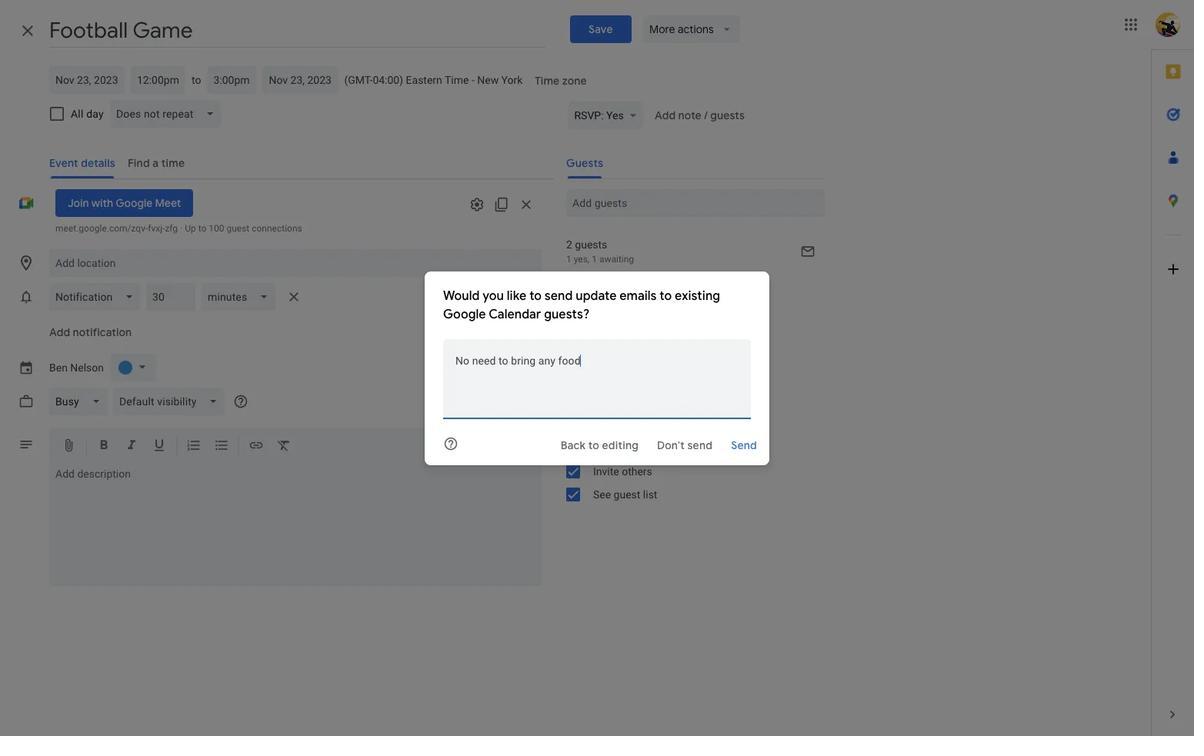 Task type: describe. For each thing, give the bounding box(es) containing it.
fvxj-
[[148, 223, 165, 234]]

emails
[[620, 288, 657, 304]]

underline image
[[152, 438, 167, 456]]

see guest list
[[594, 489, 658, 501]]

google inside would you like to send update emails to existing google calendar guests?
[[443, 307, 486, 322]]

be
[[655, 342, 667, 354]]

bold image
[[96, 438, 112, 456]]

join
[[68, 196, 89, 210]]

others
[[622, 466, 653, 478]]

york
[[502, 74, 523, 86]]

add note / guests
[[655, 109, 745, 122]]

add for add note / guests
[[655, 109, 676, 122]]

guests inside 2 guests 1 yes, 1 awaiting
[[575, 239, 608, 251]]

Title text field
[[49, 14, 546, 48]]

awaiting
[[600, 254, 634, 265]]

2 guests 1 yes, 1 awaiting
[[567, 239, 634, 265]]

* calendar cannot be shown
[[567, 342, 701, 354]]

notification
[[73, 326, 132, 340]]

organizer
[[597, 290, 637, 300]]

numbered list image
[[186, 438, 202, 456]]

list
[[644, 489, 658, 501]]

would you like to send update emails to existing google calendar guests? dialog
[[425, 271, 770, 465]]

you
[[483, 288, 504, 304]]

30 minutes before element
[[49, 280, 306, 314]]

Add an optional message for all guests text field
[[443, 351, 751, 407]]

meet
[[155, 196, 181, 210]]

insert link image
[[249, 438, 264, 456]]

invite others
[[594, 466, 653, 478]]

shown
[[670, 342, 701, 354]]

see
[[594, 489, 611, 501]]

cannot
[[619, 342, 652, 354]]

don't send button
[[651, 432, 719, 459]]

send button
[[725, 432, 764, 459]]

invite
[[594, 466, 620, 478]]

(gmt-
[[344, 74, 373, 86]]

modify event
[[594, 443, 655, 455]]

guests invited to this event. tree
[[554, 271, 825, 328]]

1 time from the left
[[445, 74, 469, 86]]

zone
[[563, 74, 588, 88]]

update
[[576, 288, 617, 304]]

send inside don't send button
[[688, 438, 713, 452]]

yes,
[[574, 254, 590, 265]]

100
[[209, 223, 224, 234]]

zfg
[[165, 223, 178, 234]]

don't send
[[658, 438, 713, 452]]

all day
[[71, 108, 104, 120]]

send inside would you like to send update emails to existing google calendar guests?
[[545, 288, 573, 304]]

save
[[589, 22, 613, 36]]

/
[[704, 109, 708, 122]]

1 vertical spatial calendar
[[574, 342, 617, 354]]

ben nelson
[[49, 362, 104, 374]]

event
[[629, 443, 655, 455]]

new
[[478, 74, 499, 86]]

ben nelson, attending, organizer tree item
[[554, 271, 825, 303]]

nelson
[[70, 362, 104, 374]]

-
[[472, 74, 475, 86]]

remove formatting image
[[276, 438, 292, 456]]

2 1 from the left
[[592, 254, 597, 265]]

up
[[185, 223, 196, 234]]



Task type: locate. For each thing, give the bounding box(es) containing it.
0 horizontal spatial send
[[545, 288, 573, 304]]

time zone button
[[529, 67, 594, 95]]

time
[[445, 74, 469, 86], [535, 74, 560, 88]]

Description text field
[[49, 468, 542, 584]]

add
[[655, 109, 676, 122], [49, 326, 70, 340]]

1 1 from the left
[[567, 254, 572, 265]]

back
[[561, 438, 586, 452]]

howardbrown006@gmail.com tree item
[[554, 303, 825, 328]]

guest permissions
[[567, 420, 656, 432]]

send up the guests?
[[545, 288, 573, 304]]

guests?
[[544, 307, 590, 322]]

1 horizontal spatial calendar
[[574, 342, 617, 354]]

modify
[[594, 443, 627, 455]]

guests inside button
[[711, 109, 745, 122]]

send
[[545, 288, 573, 304], [688, 438, 713, 452]]

italic image
[[124, 438, 139, 456]]

0 vertical spatial google
[[116, 196, 153, 210]]

don't
[[658, 438, 685, 452]]

1 horizontal spatial add
[[655, 109, 676, 122]]

0 vertical spatial add
[[655, 109, 676, 122]]

1 vertical spatial guest
[[614, 489, 641, 501]]

google down would
[[443, 307, 486, 322]]

group containing guest permissions
[[554, 414, 825, 507]]

0 horizontal spatial google
[[116, 196, 153, 210]]

guest left the list
[[614, 489, 641, 501]]

editing
[[602, 438, 639, 452]]

guest
[[567, 420, 595, 432]]

1 horizontal spatial send
[[688, 438, 713, 452]]

0 horizontal spatial 1
[[567, 254, 572, 265]]

would you like to send update emails to existing google calendar guests? heading
[[443, 287, 751, 324]]

guest right 100
[[227, 223, 250, 234]]

calendar down like
[[489, 307, 542, 322]]

2
[[567, 239, 573, 251]]

send right don't
[[688, 438, 713, 452]]

google right with
[[116, 196, 153, 210]]

guest
[[227, 223, 250, 234], [614, 489, 641, 501]]

meet.google.com/zqv-
[[55, 223, 148, 234]]

like
[[507, 288, 527, 304]]

1 horizontal spatial guest
[[614, 489, 641, 501]]

1 vertical spatial send
[[688, 438, 713, 452]]

0 horizontal spatial add
[[49, 326, 70, 340]]

back to editing
[[561, 438, 639, 452]]

tab list
[[1153, 50, 1195, 694]]

0 vertical spatial calendar
[[489, 307, 542, 322]]

1 horizontal spatial 1
[[592, 254, 597, 265]]

1 horizontal spatial guests
[[711, 109, 745, 122]]

0 horizontal spatial calendar
[[489, 307, 542, 322]]

existing
[[675, 288, 721, 304]]

add notification button
[[43, 319, 138, 346]]

add for add notification
[[49, 326, 70, 340]]

guests right "/"
[[711, 109, 745, 122]]

guests up yes,
[[575, 239, 608, 251]]

permissions
[[597, 420, 656, 432]]

join with google meet
[[68, 196, 181, 210]]

1
[[567, 254, 572, 265], [592, 254, 597, 265]]

bulleted list image
[[214, 438, 229, 456]]

guest inside group
[[614, 489, 641, 501]]

04:00)
[[373, 74, 404, 86]]

google
[[116, 196, 153, 210], [443, 307, 486, 322]]

calendar
[[489, 307, 542, 322], [574, 342, 617, 354]]

connections
[[252, 223, 302, 234]]

time inside time zone button
[[535, 74, 560, 88]]

0 horizontal spatial guest
[[227, 223, 250, 234]]

1 vertical spatial guests
[[575, 239, 608, 251]]

add up ben on the left
[[49, 326, 70, 340]]

calendar inside would you like to send update emails to existing google calendar guests?
[[489, 307, 542, 322]]

time zone
[[535, 74, 588, 88]]

formatting options toolbar
[[49, 428, 542, 465]]

2 time from the left
[[535, 74, 560, 88]]

0 horizontal spatial time
[[445, 74, 469, 86]]

day
[[86, 108, 104, 120]]

0 vertical spatial guests
[[711, 109, 745, 122]]

would
[[443, 288, 480, 304]]

1 right yes,
[[592, 254, 597, 265]]

to
[[192, 74, 201, 86], [198, 223, 207, 234], [530, 288, 542, 304], [660, 288, 672, 304], [589, 438, 600, 452]]

time left -
[[445, 74, 469, 86]]

would you like to send update emails to existing google calendar guests?
[[443, 288, 721, 322]]

join with google meet link
[[55, 189, 193, 217]]

(gmt-04:00) eastern time - new york
[[344, 74, 523, 86]]

send
[[732, 438, 758, 452]]

save button
[[570, 15, 631, 43]]

add notification
[[49, 326, 132, 340]]

to inside back to editing button
[[589, 438, 600, 452]]

1 horizontal spatial time
[[535, 74, 560, 88]]

group
[[554, 414, 825, 507]]

calendar right * at the left
[[574, 342, 617, 354]]

with
[[91, 196, 113, 210]]

*
[[567, 342, 571, 354]]

0 horizontal spatial guests
[[575, 239, 608, 251]]

0 vertical spatial guest
[[227, 223, 250, 234]]

1 vertical spatial add
[[49, 326, 70, 340]]

1 vertical spatial google
[[443, 307, 486, 322]]

ben
[[49, 362, 68, 374]]

back to editing button
[[555, 432, 645, 459]]

add note / guests button
[[649, 102, 751, 129]]

all
[[71, 108, 84, 120]]

guests
[[711, 109, 745, 122], [575, 239, 608, 251]]

Minutes in advance for notification number field
[[153, 283, 190, 311]]

note
[[678, 109, 702, 122]]

meet.google.com/zqv-fvxj-zfg · up to 100 guest connections
[[55, 223, 302, 234]]

1 left yes,
[[567, 254, 572, 265]]

1 horizontal spatial google
[[443, 307, 486, 322]]

·
[[180, 223, 183, 234]]

time left zone
[[535, 74, 560, 88]]

add left the note
[[655, 109, 676, 122]]

0 vertical spatial send
[[545, 288, 573, 304]]

eastern
[[406, 74, 443, 86]]



Task type: vqa. For each thing, say whether or not it's contained in the screenshot.
Add an optional message for all guests text box
yes



